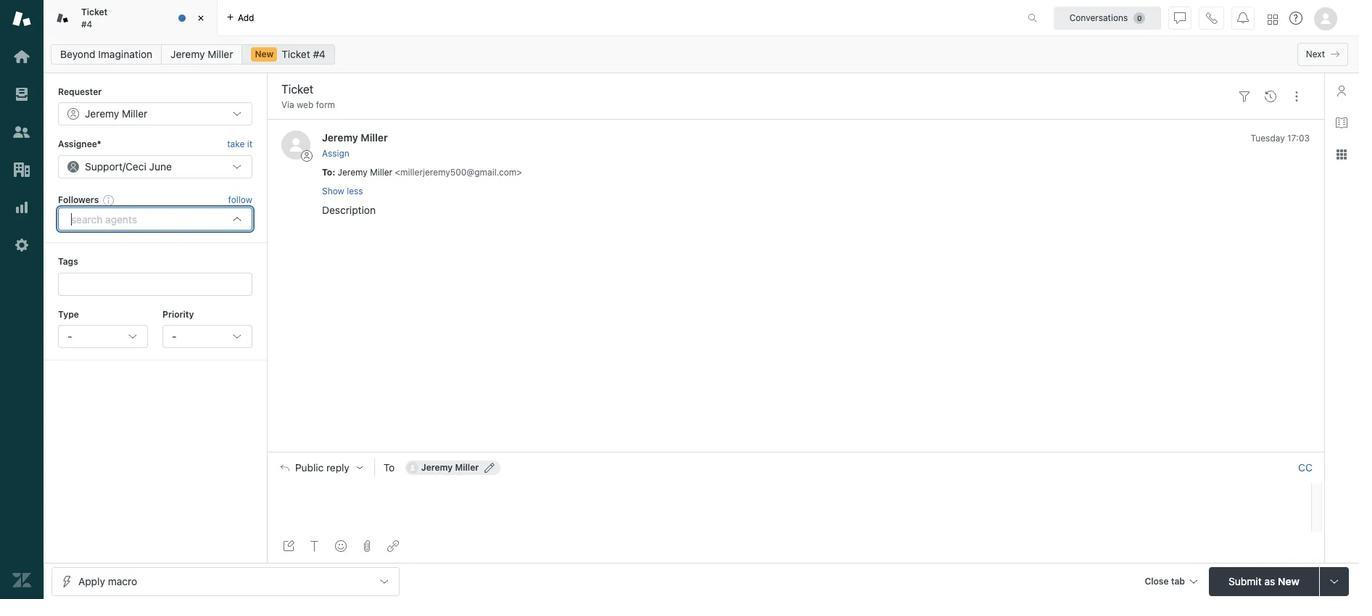 Task type: describe. For each thing, give the bounding box(es) containing it.
1 horizontal spatial jeremy miller link
[[322, 132, 388, 144]]

zendesk products image
[[1268, 14, 1278, 24]]

edit user image
[[485, 463, 495, 473]]

via
[[281, 99, 294, 110]]

requester element
[[58, 103, 252, 126]]

reporting image
[[12, 198, 31, 217]]

june
[[149, 160, 172, 172]]

- for priority
[[172, 330, 177, 342]]

customer context image
[[1336, 85, 1348, 96]]

public reply button
[[268, 453, 374, 483]]

jeremy miller assign
[[322, 132, 388, 159]]

get started image
[[12, 47, 31, 66]]

Subject field
[[279, 81, 1229, 98]]

public
[[295, 462, 324, 474]]

tabs tab list
[[44, 0, 1013, 36]]

- button for type
[[58, 325, 148, 348]]

17:03
[[1288, 133, 1310, 144]]

jeremy miller inside secondary "element"
[[171, 48, 233, 60]]

new inside secondary "element"
[[255, 49, 274, 59]]

beyond
[[60, 48, 95, 60]]

conversations
[[1070, 12, 1128, 23]]

apply
[[78, 575, 105, 587]]

avatar image
[[281, 131, 310, 160]]

imagination
[[98, 48, 152, 60]]

followers element
[[58, 208, 252, 231]]

tab
[[1171, 576, 1185, 586]]

show less button
[[322, 185, 363, 198]]

ceci
[[126, 160, 146, 172]]

priority
[[162, 309, 194, 320]]

public reply
[[295, 462, 349, 474]]

miller inside requester element
[[122, 108, 147, 120]]

conversations button
[[1054, 6, 1161, 29]]

show less
[[322, 186, 363, 197]]

insert emojis image
[[335, 540, 347, 552]]

less
[[347, 186, 363, 197]]

filter image
[[1239, 90, 1251, 102]]

miller left edit user image
[[455, 462, 479, 473]]

jeremy miller for requester
[[85, 108, 147, 120]]

tags
[[58, 256, 78, 267]]

macro
[[108, 575, 137, 587]]

ticket inside secondary "element"
[[282, 48, 310, 60]]

zendesk image
[[12, 571, 31, 590]]

miller inside secondary "element"
[[208, 48, 233, 60]]

form
[[316, 99, 335, 110]]

millerjeremy500@gmail.com image
[[407, 462, 418, 474]]

Tags field
[[69, 277, 239, 291]]

add link (cmd k) image
[[387, 540, 399, 552]]

ticket inside tabs tab list
[[81, 7, 108, 17]]

Followers field
[[69, 212, 221, 226]]

ticket actions image
[[1291, 90, 1303, 102]]

follow
[[228, 194, 252, 205]]

type
[[58, 309, 79, 320]]

add attachment image
[[361, 540, 373, 552]]

admin image
[[12, 236, 31, 255]]

assignee*
[[58, 139, 101, 150]]

info on adding followers image
[[103, 194, 115, 206]]

jeremy miller link inside secondary "element"
[[161, 44, 243, 65]]

miller inside jeremy miller assign
[[361, 132, 388, 144]]

ticket #4 inside secondary "element"
[[282, 48, 326, 60]]

next button
[[1298, 43, 1348, 66]]

events image
[[1265, 90, 1277, 102]]

beyond imagination link
[[51, 44, 162, 65]]



Task type: vqa. For each thing, say whether or not it's contained in the screenshot.
'Priority'
yes



Task type: locate. For each thing, give the bounding box(es) containing it.
show
[[322, 186, 344, 197]]

1 horizontal spatial ticket
[[282, 48, 310, 60]]

0 vertical spatial jeremy miller link
[[161, 44, 243, 65]]

notifications image
[[1237, 12, 1249, 24]]

0 vertical spatial new
[[255, 49, 274, 59]]

support
[[85, 160, 123, 172]]

to for to
[[384, 461, 395, 474]]

1 vertical spatial to
[[384, 461, 395, 474]]

button displays agent's chat status as invisible. image
[[1174, 12, 1186, 24]]

0 vertical spatial to
[[322, 167, 332, 178]]

miller
[[208, 48, 233, 60], [122, 108, 147, 120], [361, 132, 388, 144], [370, 167, 393, 178], [455, 462, 479, 473]]

cc
[[1298, 461, 1313, 474]]

jeremy right millerjeremy500@gmail.com icon
[[421, 462, 453, 473]]

take it
[[227, 139, 252, 150]]

miller down close icon on the top left of the page
[[208, 48, 233, 60]]

zendesk support image
[[12, 9, 31, 28]]

next
[[1306, 49, 1325, 59]]

to
[[322, 167, 332, 178], [384, 461, 395, 474]]

ticket #4
[[81, 7, 108, 29], [282, 48, 326, 60]]

followers
[[58, 194, 99, 205]]

customers image
[[12, 123, 31, 141]]

apps image
[[1336, 149, 1348, 160]]

add button
[[218, 0, 263, 36]]

0 horizontal spatial #4
[[81, 18, 92, 29]]

cc button
[[1298, 461, 1313, 474]]

2 vertical spatial jeremy miller
[[421, 462, 479, 473]]

jeremy miller down close icon on the top left of the page
[[171, 48, 233, 60]]

1 horizontal spatial to
[[384, 461, 395, 474]]

jeremy miller down requester
[[85, 108, 147, 120]]

description
[[322, 204, 376, 216]]

requester
[[58, 86, 102, 97]]

jeremy miller link
[[161, 44, 243, 65], [322, 132, 388, 144]]

knowledge image
[[1336, 117, 1348, 128]]

0 horizontal spatial new
[[255, 49, 274, 59]]

1 - button from the left
[[58, 325, 148, 348]]

close tab button
[[1138, 567, 1203, 598]]

tuesday 17:03
[[1251, 133, 1310, 144]]

- button
[[58, 325, 148, 348], [162, 325, 252, 348]]

hide composer image
[[790, 446, 802, 458]]

-
[[67, 330, 72, 342], [172, 330, 177, 342]]

tab
[[44, 0, 218, 36]]

jeremy miller link down close icon on the top left of the page
[[161, 44, 243, 65]]

1 horizontal spatial - button
[[162, 325, 252, 348]]

views image
[[12, 85, 31, 104]]

1 vertical spatial #4
[[313, 48, 326, 60]]

jeremy down close icon on the top left of the page
[[171, 48, 205, 60]]

take
[[227, 139, 245, 150]]

0 horizontal spatial jeremy miller link
[[161, 44, 243, 65]]

ticket up via
[[282, 48, 310, 60]]

1 vertical spatial ticket #4
[[282, 48, 326, 60]]

2 - button from the left
[[162, 325, 252, 348]]

- down priority
[[172, 330, 177, 342]]

jeremy miller right millerjeremy500@gmail.com icon
[[421, 462, 479, 473]]

support / ceci june
[[85, 160, 172, 172]]

assignee* element
[[58, 155, 252, 178]]

close tab
[[1145, 576, 1185, 586]]

beyond imagination
[[60, 48, 152, 60]]

new
[[255, 49, 274, 59], [1278, 575, 1300, 587]]

0 horizontal spatial to
[[322, 167, 332, 178]]

to : jeremy miller <millerjeremy500@gmail.com>
[[322, 167, 522, 178]]

jeremy right the :
[[338, 167, 368, 178]]

2 horizontal spatial jeremy miller
[[421, 462, 479, 473]]

0 vertical spatial #4
[[81, 18, 92, 29]]

jeremy miller
[[171, 48, 233, 60], [85, 108, 147, 120], [421, 462, 479, 473]]

jeremy miller inside requester element
[[85, 108, 147, 120]]

to left millerjeremy500@gmail.com icon
[[384, 461, 395, 474]]

#4 inside secondary "element"
[[313, 48, 326, 60]]

miller up less
[[361, 132, 388, 144]]

to for to : jeremy miller <millerjeremy500@gmail.com>
[[322, 167, 332, 178]]

draft mode image
[[283, 540, 295, 552]]

take it button
[[227, 137, 252, 152]]

submit
[[1229, 575, 1262, 587]]

1 horizontal spatial ticket #4
[[282, 48, 326, 60]]

1 horizontal spatial -
[[172, 330, 177, 342]]

- for type
[[67, 330, 72, 342]]

ticket #4 up beyond imagination at left
[[81, 7, 108, 29]]

- button down type at bottom
[[58, 325, 148, 348]]

:
[[332, 167, 335, 178]]

close
[[1145, 576, 1169, 586]]

reply
[[326, 462, 349, 474]]

tuesday
[[1251, 133, 1285, 144]]

jeremy up assign
[[322, 132, 358, 144]]

close image
[[194, 11, 208, 25]]

0 horizontal spatial jeremy miller
[[85, 108, 147, 120]]

- button down priority
[[162, 325, 252, 348]]

miller up the ceci
[[122, 108, 147, 120]]

to up show
[[322, 167, 332, 178]]

1 vertical spatial jeremy miller
[[85, 108, 147, 120]]

jeremy miller link up assign
[[322, 132, 388, 144]]

/
[[123, 160, 126, 172]]

assign
[[322, 148, 349, 159]]

1 horizontal spatial jeremy miller
[[171, 48, 233, 60]]

submit as new
[[1229, 575, 1300, 587]]

Tuesday 17:03 text field
[[1251, 133, 1310, 144]]

organizations image
[[12, 160, 31, 179]]

0 horizontal spatial ticket #4
[[81, 7, 108, 29]]

new down add popup button
[[255, 49, 274, 59]]

main element
[[0, 0, 44, 599]]

jeremy inside jeremy miller assign
[[322, 132, 358, 144]]

0 vertical spatial jeremy miller
[[171, 48, 233, 60]]

0 vertical spatial ticket #4
[[81, 7, 108, 29]]

web
[[297, 99, 314, 110]]

jeremy down requester
[[85, 108, 119, 120]]

0 vertical spatial ticket
[[81, 7, 108, 17]]

0 horizontal spatial ticket
[[81, 7, 108, 17]]

format text image
[[309, 540, 321, 552]]

1 horizontal spatial new
[[1278, 575, 1300, 587]]

1 vertical spatial ticket
[[282, 48, 310, 60]]

0 horizontal spatial - button
[[58, 325, 148, 348]]

tab containing ticket
[[44, 0, 218, 36]]

#4 up form
[[313, 48, 326, 60]]

#4 up beyond at the left of the page
[[81, 18, 92, 29]]

via web form
[[281, 99, 335, 110]]

1 vertical spatial jeremy miller link
[[322, 132, 388, 144]]

- button for priority
[[162, 325, 252, 348]]

jeremy inside secondary "element"
[[171, 48, 205, 60]]

get help image
[[1290, 12, 1303, 25]]

ticket up beyond imagination at left
[[81, 7, 108, 17]]

- down type at bottom
[[67, 330, 72, 342]]

displays possible ticket submission types image
[[1329, 576, 1340, 587]]

as
[[1265, 575, 1275, 587]]

new right as
[[1278, 575, 1300, 587]]

ticket #4 up web
[[282, 48, 326, 60]]

ticket
[[81, 7, 108, 17], [282, 48, 310, 60]]

0 horizontal spatial -
[[67, 330, 72, 342]]

jeremy inside requester element
[[85, 108, 119, 120]]

1 horizontal spatial #4
[[313, 48, 326, 60]]

2 - from the left
[[172, 330, 177, 342]]

1 vertical spatial new
[[1278, 575, 1300, 587]]

assign button
[[322, 147, 349, 160]]

miller down jeremy miller assign
[[370, 167, 393, 178]]

apply macro
[[78, 575, 137, 587]]

1 - from the left
[[67, 330, 72, 342]]

it
[[247, 139, 252, 150]]

follow button
[[228, 194, 252, 207]]

jeremy miller for to
[[421, 462, 479, 473]]

#4 inside tabs tab list
[[81, 18, 92, 29]]

<millerjeremy500@gmail.com>
[[395, 167, 522, 178]]

secondary element
[[44, 40, 1359, 69]]

add
[[238, 12, 254, 23]]

ticket #4 inside tab
[[81, 7, 108, 29]]

#4
[[81, 18, 92, 29], [313, 48, 326, 60]]

jeremy
[[171, 48, 205, 60], [85, 108, 119, 120], [322, 132, 358, 144], [338, 167, 368, 178], [421, 462, 453, 473]]



